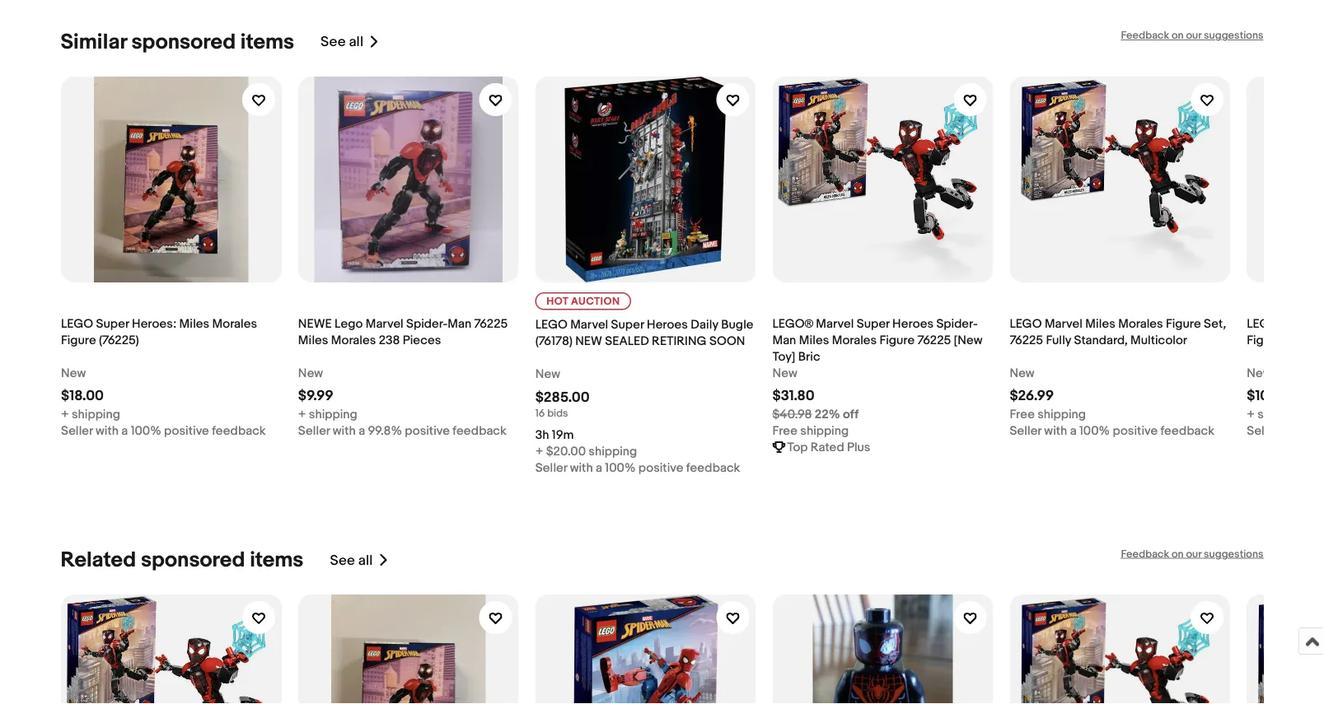 Task type: describe. For each thing, give the bounding box(es) containing it.
super inside 'lego super heroes: miles morales figure (76225)'
[[96, 316, 129, 331]]

pieces
[[403, 333, 441, 347]]

miles inside lego marvel miles morales figure set, 76225 fully standard, multicolor
[[1085, 316, 1116, 331]]

with for $10.00
[[1282, 423, 1305, 438]]

new for $9.99
[[298, 366, 323, 380]]

lego marvel miles morales figure set, 76225 fully standard, multicolor
[[1010, 316, 1226, 347]]

22%
[[815, 407, 840, 422]]

with inside new $285.00 16 bids 3h 19m + $20.00 shipping seller with a 100% positive feedback
[[570, 461, 593, 476]]

marvel for lego® marvel super heroes spider- man miles morales figure 76225 [new toy] bric new $31.80 $40.98 22% off free shipping
[[816, 316, 854, 331]]

lego for $18.00
[[61, 316, 93, 331]]

seller for $10.00
[[1247, 423, 1279, 438]]

new inside new $285.00 16 bids 3h 19m + $20.00 shipping seller with a 100% positive feedback
[[535, 367, 560, 382]]

top
[[787, 440, 808, 455]]

$9.99 text field
[[298, 387, 333, 405]]

super inside lego super h
[[1282, 316, 1315, 331]]

positive inside new $285.00 16 bids 3h 19m + $20.00 shipping seller with a 100% positive feedback
[[638, 461, 683, 476]]

$31.80
[[772, 387, 815, 405]]

miles inside the lego® marvel super heroes spider- man miles morales figure 76225 [new toy] bric new $31.80 $40.98 22% off free shipping
[[799, 333, 829, 347]]

99.8%
[[368, 423, 402, 438]]

3h 19m text field
[[535, 427, 574, 444]]

our for related sponsored items
[[1187, 548, 1202, 561]]

bugle
[[721, 317, 753, 332]]

$40.98
[[772, 407, 812, 422]]

similar
[[61, 29, 127, 55]]

positive for $9.99
[[405, 423, 450, 438]]

feedback on our suggestions for related sponsored items
[[1121, 548, 1264, 561]]

positive for $26.99
[[1113, 423, 1158, 438]]

19m
[[552, 428, 574, 443]]

new for $10.00
[[1247, 366, 1272, 380]]

$10.00
[[1247, 387, 1290, 405]]

on for related sponsored items
[[1172, 548, 1184, 561]]

seller for $26.99
[[1010, 423, 1042, 438]]

standard,
[[1074, 333, 1128, 347]]

238
[[378, 333, 400, 347]]

figure inside lego marvel miles morales figure set, 76225 fully standard, multicolor
[[1166, 316, 1201, 331]]

newe lego marvel spider-man 76225 miles morales 238 pieces
[[298, 316, 508, 347]]

bric
[[798, 349, 820, 364]]

bids
[[547, 407, 568, 420]]

heroes for lego® marvel super heroes spider- man miles morales figure 76225 [new toy] bric new $31.80 $40.98 22% off free shipping
[[892, 316, 934, 331]]

new
[[575, 334, 602, 349]]

1 vertical spatial seller with a 100% positive feedback text field
[[535, 460, 740, 476]]

hot
[[546, 295, 568, 308]]

rated
[[811, 440, 844, 455]]

lego super h
[[1247, 316, 1325, 347]]

seller inside new $285.00 16 bids 3h 19m + $20.00 shipping seller with a 100% positive feedback
[[535, 461, 567, 476]]

toy]
[[772, 349, 795, 364]]

similar sponsored items
[[61, 29, 294, 55]]

1 horizontal spatial new text field
[[535, 366, 560, 383]]

seller for $18.00
[[61, 423, 92, 438]]

+ shipping text field for $9.99
[[298, 406, 357, 423]]

16 bids text field
[[535, 407, 568, 420]]

morales inside lego marvel miles morales figure set, 76225 fully standard, multicolor
[[1118, 316, 1163, 331]]

morales inside the lego® marvel super heroes spider- man miles morales figure 76225 [new toy] bric new $31.80 $40.98 22% off free shipping
[[832, 333, 877, 347]]

76225 inside newe lego marvel spider-man 76225 miles morales 238 pieces
[[474, 316, 508, 331]]

lego for $26.99
[[1010, 316, 1042, 331]]

a for $18.00
[[121, 423, 128, 438]]

$9.99
[[298, 387, 333, 405]]

100% for $26.99
[[1079, 423, 1110, 438]]

$18.00
[[61, 387, 103, 405]]

feedback for $9.99
[[452, 423, 506, 438]]

fully
[[1046, 333, 1071, 347]]

h
[[1318, 316, 1325, 331]]

16
[[535, 407, 545, 420]]

with for $26.99
[[1044, 423, 1067, 438]]

feedback for related sponsored items
[[1121, 548, 1170, 561]]

76225 inside the lego® marvel super heroes spider- man miles morales figure 76225 [new toy] bric new $31.80 $40.98 22% off free shipping
[[917, 333, 951, 347]]

new text field for $10.00
[[1247, 365, 1272, 381]]

10
[[1317, 423, 1325, 438]]

our for similar sponsored items
[[1187, 29, 1202, 42]]

shipping for $9.99
[[309, 407, 357, 422]]

shipping for $26.99
[[1038, 407, 1086, 422]]

new for $26.99
[[1010, 366, 1035, 380]]

marvel for lego marvel super heroes daily bugle (76178) new sealed retiring soon
[[570, 317, 608, 332]]

man inside newe lego marvel spider-man 76225 miles morales 238 pieces
[[447, 316, 471, 331]]

morales inside newe lego marvel spider-man 76225 miles morales 238 pieces
[[331, 333, 376, 347]]

1 horizontal spatial seller with a 100% positive feedback text field
[[1010, 423, 1215, 439]]

new inside the lego® marvel super heroes spider- man miles morales figure 76225 [new toy] bric new $31.80 $40.98 22% off free shipping
[[772, 366, 797, 380]]

positive for $18.00
[[164, 423, 209, 438]]

lego for $10.00
[[1247, 316, 1279, 331]]

+ shipping text field for $18.00
[[61, 406, 120, 423]]

spider- inside the lego® marvel super heroes spider- man miles morales figure 76225 [new toy] bric new $31.80 $40.98 22% off free shipping
[[936, 316, 978, 331]]

shipping inside new $285.00 16 bids 3h 19m + $20.00 shipping seller with a 100% positive feedback
[[588, 444, 637, 459]]

all for similar sponsored items
[[349, 33, 364, 51]]

+ shipping text field
[[1247, 406, 1306, 423]]

marvel for lego marvel miles morales figure set, 76225 fully standard, multicolor
[[1045, 316, 1083, 331]]

new $26.99 free shipping seller with a 100% positive feedback
[[1010, 366, 1215, 438]]

sealed
[[605, 334, 649, 349]]

(76178)
[[535, 334, 572, 349]]

feedback on our suggestions link for similar sponsored items
[[1121, 29, 1264, 42]]

daily
[[691, 317, 718, 332]]

super inside the lego marvel super heroes daily bugle (76178) new sealed retiring soon
[[611, 317, 644, 332]]

top rated plus
[[787, 440, 870, 455]]

+ $20.00 shipping text field
[[535, 444, 637, 460]]

multicolor
[[1131, 333, 1187, 347]]

See all text field
[[330, 552, 373, 570]]



Task type: locate. For each thing, give the bounding box(es) containing it.
seller inside new $10.00 + shipping seller with a 10
[[1247, 423, 1279, 438]]

with for $18.00
[[95, 423, 118, 438]]

Free shipping text field
[[1010, 406, 1086, 423]]

new text field up $285.00 text box at bottom left
[[535, 366, 560, 383]]

1 vertical spatial feedback
[[1121, 548, 1170, 561]]

1 horizontal spatial man
[[772, 333, 796, 347]]

1 vertical spatial man
[[772, 333, 796, 347]]

+ down $18.00 at the left of the page
[[61, 407, 69, 422]]

0 vertical spatial seller with a 100% positive feedback text field
[[1010, 423, 1215, 439]]

0 vertical spatial suggestions
[[1204, 29, 1264, 42]]

auction
[[571, 295, 620, 308]]

spider-
[[406, 316, 447, 331], [936, 316, 978, 331]]

heroes for lego marvel super heroes daily bugle (76178) new sealed retiring soon
[[647, 317, 688, 332]]

suggestions
[[1204, 29, 1264, 42], [1204, 548, 1264, 561]]

1 vertical spatial all
[[358, 552, 373, 570]]

positive
[[164, 423, 209, 438], [405, 423, 450, 438], [1113, 423, 1158, 438], [638, 461, 683, 476]]

shipping down $9.99 text field
[[309, 407, 357, 422]]

1 horizontal spatial + shipping text field
[[298, 406, 357, 423]]

100% inside new $285.00 16 bids 3h 19m + $20.00 shipping seller with a 100% positive feedback
[[605, 461, 635, 476]]

a inside new $18.00 + shipping seller with a 100% positive feedback
[[121, 423, 128, 438]]

on
[[1172, 29, 1184, 42], [1172, 548, 1184, 561]]

lego inside lego marvel miles morales figure set, 76225 fully standard, multicolor
[[1010, 316, 1042, 331]]

sponsored for related
[[141, 548, 245, 574]]

morales left "newe"
[[212, 316, 257, 331]]

1 horizontal spatial 100%
[[605, 461, 635, 476]]

+ for $9.99
[[298, 407, 306, 422]]

all
[[349, 33, 364, 51], [358, 552, 373, 570]]

1 feedback on our suggestions link from the top
[[1121, 29, 1264, 42]]

New text field
[[298, 365, 323, 381], [772, 365, 797, 381], [1247, 365, 1272, 381]]

2 horizontal spatial new text field
[[1010, 365, 1035, 381]]

with for $9.99
[[332, 423, 356, 438]]

new up $10.00
[[1247, 366, 1272, 380]]

morales down "lego" at the top
[[331, 333, 376, 347]]

Seller with a 99.8% positive feedback text field
[[298, 423, 506, 439]]

100%
[[130, 423, 161, 438], [1079, 423, 1110, 438], [605, 461, 635, 476]]

figure inside the lego® marvel super heroes spider- man miles morales figure 76225 [new toy] bric new $31.80 $40.98 22% off free shipping
[[880, 333, 915, 347]]

figure left (76225) on the top left of page
[[61, 333, 96, 347]]

0 horizontal spatial heroes
[[647, 317, 688, 332]]

shipping inside new $9.99 + shipping seller with a 99.8% positive feedback
[[309, 407, 357, 422]]

see for similar sponsored items
[[321, 33, 346, 51]]

0 horizontal spatial 100%
[[130, 423, 161, 438]]

0 vertical spatial see
[[321, 33, 346, 51]]

positive inside new $18.00 + shipping seller with a 100% positive feedback
[[164, 423, 209, 438]]

lego inside lego super h
[[1247, 316, 1279, 331]]

marvel
[[365, 316, 403, 331], [816, 316, 854, 331], [1045, 316, 1083, 331], [570, 317, 608, 332]]

suggestions for similar sponsored items
[[1204, 29, 1264, 42]]

new for $18.00
[[61, 366, 86, 380]]

$10.00 text field
[[1247, 387, 1290, 405]]

2 on from the top
[[1172, 548, 1184, 561]]

0 horizontal spatial new text field
[[298, 365, 323, 381]]

Seller with a 100% positive feedback text field
[[61, 423, 266, 439]]

see for related sponsored items
[[330, 552, 355, 570]]

2 spider- from the left
[[936, 316, 978, 331]]

free inside the lego® marvel super heroes spider- man miles morales figure 76225 [new toy] bric new $31.80 $40.98 22% off free shipping
[[772, 423, 797, 438]]

super up (76225) on the top left of page
[[96, 316, 129, 331]]

feedback for similar sponsored items
[[1121, 29, 1170, 42]]

feedback for $26.99
[[1161, 423, 1215, 438]]

with down + shipping text box
[[1282, 423, 1305, 438]]

2 horizontal spatial new text field
[[1247, 365, 1272, 381]]

on for similar sponsored items
[[1172, 29, 1184, 42]]

seller down $20.00
[[535, 461, 567, 476]]

a
[[121, 423, 128, 438], [358, 423, 365, 438], [1070, 423, 1077, 438], [1307, 423, 1314, 438], [596, 461, 602, 476]]

1 vertical spatial feedback on our suggestions
[[1121, 548, 1264, 561]]

Seller with a 100% positive feedback text field
[[1010, 423, 1215, 439], [535, 460, 740, 476]]

see all
[[321, 33, 364, 51], [330, 552, 373, 570]]

with down free shipping text box
[[1044, 423, 1067, 438]]

free inside new $26.99 free shipping seller with a 100% positive feedback
[[1010, 407, 1035, 422]]

with inside new $9.99 + shipping seller with a 99.8% positive feedback
[[332, 423, 356, 438]]

new text field for $9.99
[[298, 365, 323, 381]]

new $9.99 + shipping seller with a 99.8% positive feedback
[[298, 366, 506, 438]]

1 new text field from the left
[[298, 365, 323, 381]]

soon
[[709, 334, 745, 349]]

seller inside new $26.99 free shipping seller with a 100% positive feedback
[[1010, 423, 1042, 438]]

miles up bric
[[799, 333, 829, 347]]

+ for $10.00
[[1247, 407, 1255, 422]]

sponsored for similar
[[132, 29, 236, 55]]

1 feedback on our suggestions from the top
[[1121, 29, 1264, 42]]

2 feedback from the top
[[1121, 548, 1170, 561]]

feedback on our suggestions for similar sponsored items
[[1121, 29, 1264, 42]]

lego marvel super heroes daily bugle (76178) new sealed retiring soon
[[535, 317, 753, 349]]

lego inside 'lego super heroes: miles morales figure (76225)'
[[61, 316, 93, 331]]

feedback inside new $285.00 16 bids 3h 19m + $20.00 shipping seller with a 100% positive feedback
[[686, 461, 740, 476]]

newe
[[298, 316, 332, 331]]

shipping inside new $26.99 free shipping seller with a 100% positive feedback
[[1038, 407, 1086, 422]]

Seller with a 10 text field
[[1247, 423, 1325, 439]]

1 horizontal spatial heroes
[[892, 316, 934, 331]]

marvel up fully
[[1045, 316, 1083, 331]]

lego®
[[772, 316, 813, 331]]

+
[[61, 407, 69, 422], [298, 407, 306, 422], [1247, 407, 1255, 422], [535, 444, 543, 459]]

man inside the lego® marvel super heroes spider- man miles morales figure 76225 [new toy] bric new $31.80 $40.98 22% off free shipping
[[772, 333, 796, 347]]

1 vertical spatial sponsored
[[141, 548, 245, 574]]

1 vertical spatial items
[[250, 548, 304, 574]]

0 vertical spatial feedback
[[1121, 29, 1170, 42]]

heroes inside the lego marvel super heroes daily bugle (76178) new sealed retiring soon
[[647, 317, 688, 332]]

spider- inside newe lego marvel spider-man 76225 miles morales 238 pieces
[[406, 316, 447, 331]]

+ inside new $18.00 + shipping seller with a 100% positive feedback
[[61, 407, 69, 422]]

100% for $18.00
[[130, 423, 161, 438]]

seller
[[61, 423, 92, 438], [298, 423, 330, 438], [1010, 423, 1042, 438], [1247, 423, 1279, 438], [535, 461, 567, 476]]

+ shipping text field down $18.00 text box
[[61, 406, 120, 423]]

feedback inside new $18.00 + shipping seller with a 100% positive feedback
[[212, 423, 266, 438]]

3 new text field from the left
[[1247, 365, 1272, 381]]

2 suggestions from the top
[[1204, 548, 1264, 561]]

0 vertical spatial feedback on our suggestions
[[1121, 29, 1264, 42]]

sponsored
[[132, 29, 236, 55], [141, 548, 245, 574]]

1 horizontal spatial spider-
[[936, 316, 978, 331]]

New text field
[[61, 365, 86, 381], [1010, 365, 1035, 381], [535, 366, 560, 383]]

+ inside new $285.00 16 bids 3h 19m + $20.00 shipping seller with a 100% positive feedback
[[535, 444, 543, 459]]

with inside new $18.00 + shipping seller with a 100% positive feedback
[[95, 423, 118, 438]]

miles inside 'lego super heroes: miles morales figure (76225)'
[[179, 316, 209, 331]]

marvel inside lego marvel miles morales figure set, 76225 fully standard, multicolor
[[1045, 316, 1083, 331]]

lego up $18.00 at the left of the page
[[61, 316, 93, 331]]

lego
[[334, 316, 363, 331]]

items for related sponsored items
[[250, 548, 304, 574]]

0 vertical spatial man
[[447, 316, 471, 331]]

a inside new $285.00 16 bids 3h 19m + $20.00 shipping seller with a 100% positive feedback
[[596, 461, 602, 476]]

2 new text field from the left
[[772, 365, 797, 381]]

spider- up the [new
[[936, 316, 978, 331]]

1 vertical spatial feedback on our suggestions link
[[1121, 548, 1264, 561]]

new text field for $18.00
[[61, 365, 86, 381]]

new $10.00 + shipping seller with a 10
[[1247, 366, 1325, 438]]

morales up off
[[832, 333, 877, 347]]

76225
[[474, 316, 508, 331], [917, 333, 951, 347], [1010, 333, 1043, 347]]

feedback inside new $26.99 free shipping seller with a 100% positive feedback
[[1161, 423, 1215, 438]]

0 vertical spatial all
[[349, 33, 364, 51]]

feedback on our suggestions link
[[1121, 29, 1264, 42], [1121, 548, 1264, 561]]

new text field up $18.00 at the left of the page
[[61, 365, 86, 381]]

items for similar sponsored items
[[241, 29, 294, 55]]

$285.00 text field
[[535, 389, 589, 406]]

$20.00
[[546, 444, 586, 459]]

0 horizontal spatial + shipping text field
[[61, 406, 120, 423]]

new text field up $10.00
[[1247, 365, 1272, 381]]

seller for $9.99
[[298, 423, 330, 438]]

retiring
[[652, 334, 706, 349]]

[new
[[954, 333, 983, 347]]

0 horizontal spatial figure
[[61, 333, 96, 347]]

super up sealed
[[611, 317, 644, 332]]

1 vertical spatial see
[[330, 552, 355, 570]]

a inside new $9.99 + shipping seller with a 99.8% positive feedback
[[358, 423, 365, 438]]

marvel inside newe lego marvel spider-man 76225 miles morales 238 pieces
[[365, 316, 403, 331]]

see
[[321, 33, 346, 51], [330, 552, 355, 570]]

new up $26.99
[[1010, 366, 1035, 380]]

2 horizontal spatial figure
[[1166, 316, 1201, 331]]

shipping
[[71, 407, 120, 422], [309, 407, 357, 422], [1038, 407, 1086, 422], [1258, 407, 1306, 422], [800, 423, 849, 438], [588, 444, 637, 459]]

new up $18.00 at the left of the page
[[61, 366, 86, 380]]

our
[[1187, 29, 1202, 42], [1187, 548, 1202, 561]]

0 horizontal spatial free
[[772, 423, 797, 438]]

new down the toy]
[[772, 366, 797, 380]]

shipping for $18.00
[[71, 407, 120, 422]]

new
[[61, 366, 86, 380], [298, 366, 323, 380], [772, 366, 797, 380], [1010, 366, 1035, 380], [1247, 366, 1272, 380], [535, 367, 560, 382]]

with inside new $10.00 + shipping seller with a 10
[[1282, 423, 1305, 438]]

heroes
[[892, 316, 934, 331], [647, 317, 688, 332]]

related
[[61, 548, 136, 574]]

1 vertical spatial see all link
[[330, 548, 389, 574]]

a inside new $26.99 free shipping seller with a 100% positive feedback
[[1070, 423, 1077, 438]]

new inside new $10.00 + shipping seller with a 10
[[1247, 366, 1272, 380]]

2 feedback on our suggestions from the top
[[1121, 548, 1264, 561]]

2 feedback on our suggestions link from the top
[[1121, 548, 1264, 561]]

new inside new $18.00 + shipping seller with a 100% positive feedback
[[61, 366, 86, 380]]

+ down $10.00
[[1247, 407, 1255, 422]]

1 suggestions from the top
[[1204, 29, 1264, 42]]

see all link for similar sponsored items
[[321, 29, 380, 55]]

a inside new $10.00 + shipping seller with a 10
[[1307, 423, 1314, 438]]

super left h at the right top of page
[[1282, 316, 1315, 331]]

seller down + shipping text box
[[1247, 423, 1279, 438]]

hot auction
[[546, 295, 620, 308]]

feedback inside new $9.99 + shipping seller with a 99.8% positive feedback
[[452, 423, 506, 438]]

$26.99
[[1010, 387, 1054, 405]]

1 vertical spatial our
[[1187, 548, 1202, 561]]

items left see all text box
[[241, 29, 294, 55]]

morales inside 'lego super heroes: miles morales figure (76225)'
[[212, 316, 257, 331]]

feedback
[[1121, 29, 1170, 42], [1121, 548, 1170, 561]]

feedback on our suggestions link for related sponsored items
[[1121, 548, 1264, 561]]

100% inside new $18.00 + shipping seller with a 100% positive feedback
[[130, 423, 161, 438]]

free down $26.99 text box
[[1010, 407, 1035, 422]]

3h
[[535, 428, 549, 443]]

+ inside new $10.00 + shipping seller with a 10
[[1247, 407, 1255, 422]]

shipping inside new $18.00 + shipping seller with a 100% positive feedback
[[71, 407, 120, 422]]

marvel up bric
[[816, 316, 854, 331]]

0 vertical spatial free
[[1010, 407, 1035, 422]]

See all text field
[[321, 33, 364, 51]]

0 vertical spatial feedback on our suggestions link
[[1121, 29, 1264, 42]]

shipping inside new $10.00 + shipping seller with a 10
[[1258, 407, 1306, 422]]

shipping up seller with a 10 text box
[[1258, 407, 1306, 422]]

0 horizontal spatial seller with a 100% positive feedback text field
[[535, 460, 740, 476]]

miles up standard,
[[1085, 316, 1116, 331]]

seller inside new $9.99 + shipping seller with a 99.8% positive feedback
[[298, 423, 330, 438]]

seller down $9.99 text field
[[298, 423, 330, 438]]

lego up the (76178)
[[535, 317, 567, 332]]

with
[[95, 423, 118, 438], [332, 423, 356, 438], [1044, 423, 1067, 438], [1282, 423, 1305, 438], [570, 461, 593, 476]]

Top Rated Plus text field
[[787, 439, 870, 455]]

0 horizontal spatial spider-
[[406, 316, 447, 331]]

with down the + $20.00 shipping text box
[[570, 461, 593, 476]]

with inside new $26.99 free shipping seller with a 100% positive feedback
[[1044, 423, 1067, 438]]

super right lego®
[[857, 316, 890, 331]]

+ shipping text field
[[61, 406, 120, 423], [298, 406, 357, 423]]

items left see all text field
[[250, 548, 304, 574]]

a for $9.99
[[358, 423, 365, 438]]

plus
[[847, 440, 870, 455]]

marvel inside the lego® marvel super heroes spider- man miles morales figure 76225 [new toy] bric new $31.80 $40.98 22% off free shipping
[[816, 316, 854, 331]]

see all link
[[321, 29, 380, 55], [330, 548, 389, 574]]

0 vertical spatial sponsored
[[132, 29, 236, 55]]

$31.80 text field
[[772, 387, 815, 405]]

0 vertical spatial see all link
[[321, 29, 380, 55]]

1 horizontal spatial new text field
[[772, 365, 797, 381]]

2 + shipping text field from the left
[[298, 406, 357, 423]]

lego up $26.99 text box
[[1010, 316, 1042, 331]]

feedback for $18.00
[[212, 423, 266, 438]]

2 horizontal spatial 100%
[[1079, 423, 1110, 438]]

1 our from the top
[[1187, 29, 1202, 42]]

heroes:
[[131, 316, 176, 331]]

1 vertical spatial on
[[1172, 548, 1184, 561]]

1 vertical spatial see all
[[330, 552, 373, 570]]

miles
[[179, 316, 209, 331], [1085, 316, 1116, 331], [298, 333, 328, 347], [799, 333, 829, 347]]

super
[[96, 316, 129, 331], [857, 316, 890, 331], [1282, 316, 1315, 331], [611, 317, 644, 332]]

1 feedback from the top
[[1121, 29, 1170, 42]]

0 vertical spatial our
[[1187, 29, 1202, 42]]

new text field up $9.99 text field
[[298, 365, 323, 381]]

items
[[241, 29, 294, 55], [250, 548, 304, 574]]

0 vertical spatial on
[[1172, 29, 1184, 42]]

+ shipping text field down $9.99 text field
[[298, 406, 357, 423]]

shipping for $10.00
[[1258, 407, 1306, 422]]

free
[[1010, 407, 1035, 422], [772, 423, 797, 438]]

new $18.00 + shipping seller with a 100% positive feedback
[[61, 366, 266, 438]]

0 horizontal spatial man
[[447, 316, 471, 331]]

a for $10.00
[[1307, 423, 1314, 438]]

lego super heroes: miles morales figure (76225)
[[61, 316, 257, 347]]

shipping down $18.00 text box
[[71, 407, 120, 422]]

see all for related sponsored items
[[330, 552, 373, 570]]

man
[[447, 316, 471, 331], [772, 333, 796, 347]]

shipping down $26.99 text box
[[1038, 407, 1086, 422]]

$285.00
[[535, 389, 589, 406]]

figure up multicolor
[[1166, 316, 1201, 331]]

off
[[843, 407, 859, 422]]

seller down free shipping text box
[[1010, 423, 1042, 438]]

1 horizontal spatial 76225
[[917, 333, 951, 347]]

lego inside the lego marvel super heroes daily bugle (76178) new sealed retiring soon
[[535, 317, 567, 332]]

new text field up $26.99
[[1010, 365, 1035, 381]]

positive inside new $9.99 + shipping seller with a 99.8% positive feedback
[[405, 423, 450, 438]]

new up $9.99 text field
[[298, 366, 323, 380]]

new inside new $26.99 free shipping seller with a 100% positive feedback
[[1010, 366, 1035, 380]]

new text field down the toy]
[[772, 365, 797, 381]]

suggestions for related sponsored items
[[1204, 548, 1264, 561]]

new $285.00 16 bids 3h 19m + $20.00 shipping seller with a 100% positive feedback
[[535, 367, 740, 476]]

related sponsored items
[[61, 548, 304, 574]]

shipping inside the lego® marvel super heroes spider- man miles morales figure 76225 [new toy] bric new $31.80 $40.98 22% off free shipping
[[800, 423, 849, 438]]

0 vertical spatial items
[[241, 29, 294, 55]]

2 our from the top
[[1187, 548, 1202, 561]]

set,
[[1204, 316, 1226, 331]]

2 horizontal spatial 76225
[[1010, 333, 1043, 347]]

0 vertical spatial see all
[[321, 33, 364, 51]]

see all link for related sponsored items
[[330, 548, 389, 574]]

1 horizontal spatial figure
[[880, 333, 915, 347]]

miles right heroes:
[[179, 316, 209, 331]]

super inside the lego® marvel super heroes spider- man miles morales figure 76225 [new toy] bric new $31.80 $40.98 22% off free shipping
[[857, 316, 890, 331]]

0 horizontal spatial 76225
[[474, 316, 508, 331]]

(76225)
[[99, 333, 139, 347]]

new inside new $9.99 + shipping seller with a 99.8% positive feedback
[[298, 366, 323, 380]]

$18.00 text field
[[61, 387, 103, 405]]

0 horizontal spatial new text field
[[61, 365, 86, 381]]

1 on from the top
[[1172, 29, 1184, 42]]

seller inside new $18.00 + shipping seller with a 100% positive feedback
[[61, 423, 92, 438]]

feedback on our suggestions
[[1121, 29, 1264, 42], [1121, 548, 1264, 561]]

positive inside new $26.99 free shipping seller with a 100% positive feedback
[[1113, 423, 1158, 438]]

lego right set,
[[1247, 316, 1279, 331]]

Free shipping text field
[[772, 423, 849, 439]]

1 + shipping text field from the left
[[61, 406, 120, 423]]

with down $18.00 text box
[[95, 423, 118, 438]]

+ for $18.00
[[61, 407, 69, 422]]

new text field for $31.80
[[772, 365, 797, 381]]

see all for similar sponsored items
[[321, 33, 364, 51]]

all for related sponsored items
[[358, 552, 373, 570]]

miles inside newe lego marvel spider-man 76225 miles morales 238 pieces
[[298, 333, 328, 347]]

marvel inside the lego marvel super heroes daily bugle (76178) new sealed retiring soon
[[570, 317, 608, 332]]

+ down $9.99
[[298, 407, 306, 422]]

feedback
[[212, 423, 266, 438], [452, 423, 506, 438], [1161, 423, 1215, 438], [686, 461, 740, 476]]

marvel up 238
[[365, 316, 403, 331]]

previous price $40.98 22% off text field
[[772, 406, 859, 423]]

morales up multicolor
[[1118, 316, 1163, 331]]

1 horizontal spatial free
[[1010, 407, 1035, 422]]

shipping down 22%
[[800, 423, 849, 438]]

free down the $40.98
[[772, 423, 797, 438]]

1 spider- from the left
[[406, 316, 447, 331]]

$26.99 text field
[[1010, 387, 1054, 405]]

seller down $18.00 at the left of the page
[[61, 423, 92, 438]]

new up $285.00 text box at bottom left
[[535, 367, 560, 382]]

new text field for $26.99
[[1010, 365, 1035, 381]]

figure inside 'lego super heroes: miles morales figure (76225)'
[[61, 333, 96, 347]]

76225 inside lego marvel miles morales figure set, 76225 fully standard, multicolor
[[1010, 333, 1043, 347]]

spider- up 'pieces'
[[406, 316, 447, 331]]

1 vertical spatial free
[[772, 423, 797, 438]]

lego® marvel super heroes spider- man miles morales figure 76225 [new toy] bric new $31.80 $40.98 22% off free shipping
[[772, 316, 983, 438]]

morales
[[212, 316, 257, 331], [1118, 316, 1163, 331], [331, 333, 376, 347], [832, 333, 877, 347]]

heroes inside the lego® marvel super heroes spider- man miles morales figure 76225 [new toy] bric new $31.80 $40.98 22% off free shipping
[[892, 316, 934, 331]]

figure
[[1166, 316, 1201, 331], [61, 333, 96, 347], [880, 333, 915, 347]]

with left 99.8%
[[332, 423, 356, 438]]

100% inside new $26.99 free shipping seller with a 100% positive feedback
[[1079, 423, 1110, 438]]

+ down 3h
[[535, 444, 543, 459]]

figure left the [new
[[880, 333, 915, 347]]

shipping right $20.00
[[588, 444, 637, 459]]

lego
[[61, 316, 93, 331], [1010, 316, 1042, 331], [1247, 316, 1279, 331], [535, 317, 567, 332]]

a for $26.99
[[1070, 423, 1077, 438]]

1 vertical spatial suggestions
[[1204, 548, 1264, 561]]

+ inside new $9.99 + shipping seller with a 99.8% positive feedback
[[298, 407, 306, 422]]

miles down "newe"
[[298, 333, 328, 347]]

marvel up new
[[570, 317, 608, 332]]



Task type: vqa. For each thing, say whether or not it's contained in the screenshot.
on
yes



